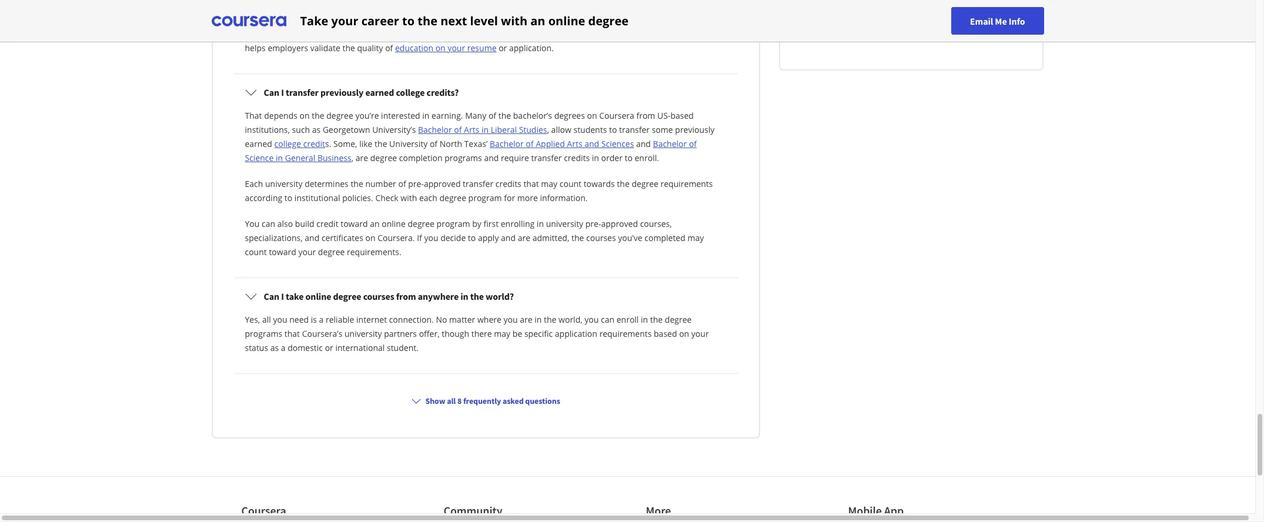 Task type: locate. For each thing, give the bounding box(es) containing it.
1 horizontal spatial is
[[691, 14, 697, 25]]

in up admitted,
[[537, 218, 544, 229]]

based inside yes, all you need is a reliable internet connection. no matter where you are in the world, you can enroll in the degree programs that coursera's university partners offer, though there may be specific application requirements based on your status as a domestic or international student.
[[654, 328, 677, 339]]

may up information.
[[541, 178, 558, 189]]

degree
[[588, 13, 629, 29], [299, 14, 326, 25], [326, 110, 353, 121], [370, 152, 397, 163], [632, 178, 659, 189], [439, 192, 466, 203], [408, 218, 435, 229], [318, 246, 345, 258], [333, 290, 361, 302], [665, 314, 692, 325]]

to right order
[[625, 152, 633, 163]]

on inside you can also build credit toward an online degree program by first enrolling in university pre-approved courses, specializations, and certificates on coursera. if you decide to apply and are admitted, the courses you've completed may count toward your degree requirements.
[[365, 232, 375, 243]]

previously inside , allow students to transfer some previously earned
[[675, 124, 715, 135]]

pre- down information.
[[586, 218, 601, 229]]

a up coursera's
[[319, 314, 324, 325]]

1 vertical spatial courses
[[363, 290, 394, 302]]

1 horizontal spatial with
[[501, 13, 527, 29]]

bachelor of science in general business link
[[245, 138, 697, 163]]

and inside is important because it shows that an institution meets rigorous academic standards, eases your ability to transfer credits, and helps employers validate the quality of
[[706, 28, 721, 39]]

8
[[457, 396, 462, 406]]

1 vertical spatial credits
[[496, 178, 521, 189]]

programs
[[328, 14, 365, 25], [445, 152, 482, 163], [245, 328, 282, 339]]

0 vertical spatial coursera
[[416, 14, 451, 25]]

arts down allow
[[567, 138, 582, 149]]

in right enroll
[[641, 314, 648, 325]]

institutions,
[[245, 124, 290, 135]]

2 vertical spatial coursera
[[241, 503, 286, 518]]

your inside is important because it shows that an institution meets rigorous academic standards, eases your ability to transfer credits, and helps employers validate the quality of
[[589, 28, 606, 39]]

previously
[[320, 86, 364, 98], [675, 124, 715, 135]]

are down the like
[[356, 152, 368, 163]]

0 horizontal spatial from
[[396, 290, 416, 302]]

institution
[[382, 28, 421, 39]]

courses inside dropdown button
[[363, 290, 394, 302]]

1 vertical spatial yes,
[[245, 314, 260, 325]]

credit inside you can also build credit toward an online degree program by first enrolling in university pre-approved courses, specializations, and certificates on coursera. if you decide to apply and are admitted, the courses you've completed may count toward your degree requirements.
[[316, 218, 338, 229]]

is
[[691, 14, 697, 25], [311, 314, 317, 325]]

0 vertical spatial is
[[691, 14, 697, 25]]

or down coursera's
[[325, 342, 333, 353]]

previously inside dropdown button
[[320, 86, 364, 98]]

1 vertical spatial is
[[311, 314, 317, 325]]

1 horizontal spatial from
[[636, 110, 655, 121]]

institutions.
[[591, 14, 636, 25]]

all inside the show all 8 frequently asked questions dropdown button
[[447, 396, 456, 406]]

2 horizontal spatial bachelor
[[653, 138, 687, 149]]

are inside yes, all you need is a reliable internet connection. no matter where you are in the world, you can enroll in the degree programs that coursera's university partners offer, though there may be specific application requirements based on your status as a domestic or international student.
[[520, 314, 532, 325]]

you can also build credit toward an online degree program by first enrolling in university pre-approved courses, specializations, and certificates on coursera. if you decide to apply and are admitted, the courses you've completed may count toward your degree requirements.
[[245, 218, 704, 258]]

1 horizontal spatial as
[[312, 124, 321, 135]]

degree up georgetown at the left
[[326, 110, 353, 121]]

2 horizontal spatial coursera
[[599, 110, 634, 121]]

first
[[484, 218, 499, 229]]

1 vertical spatial coursera
[[599, 110, 634, 121]]

take
[[300, 13, 328, 29]]

to left apply on the top of the page
[[468, 232, 476, 243]]

0 horizontal spatial ,
[[351, 152, 353, 163]]

programs down college credit s. some, like the university of north texas' bachelor of applied arts and sciences and in the top of the page
[[445, 152, 482, 163]]

in right science
[[276, 152, 283, 163]]

1 horizontal spatial that
[[353, 28, 368, 39]]

2 can from the top
[[264, 290, 279, 302]]

yes, inside yes, all you need is a reliable internet connection. no matter where you are in the world, you can enroll in the degree programs that coursera's university partners offer, though there may be specific application requirements based on your status as a domestic or international student.
[[245, 314, 260, 325]]

you're
[[355, 110, 379, 121]]

courses left the you've
[[586, 232, 616, 243]]

an
[[531, 13, 545, 29], [371, 28, 380, 39], [370, 218, 380, 229]]

approved up the you've
[[601, 218, 638, 229]]

1 horizontal spatial credits
[[564, 152, 590, 163]]

courses
[[586, 232, 616, 243], [363, 290, 394, 302]]

from
[[636, 110, 655, 121], [396, 290, 416, 302]]

important
[[245, 28, 283, 39]]

directly
[[468, 14, 496, 25]]

0 vertical spatial toward
[[341, 218, 368, 229]]

1 horizontal spatial ,
[[547, 124, 549, 135]]

is right need
[[311, 314, 317, 325]]

0 vertical spatial or
[[499, 42, 507, 54]]

in up specific
[[535, 314, 542, 325]]

earned
[[365, 86, 394, 98], [245, 138, 272, 149]]

2 horizontal spatial university
[[546, 218, 583, 229]]

help
[[866, 31, 884, 43]]

degree down certificates at top left
[[318, 246, 345, 258]]

0 vertical spatial program
[[468, 192, 502, 203]]

0 vertical spatial yes,
[[245, 14, 260, 25]]

by inside you can also build credit toward an online degree program by first enrolling in university pre-approved courses, specializations, and certificates on coursera. if you decide to apply and are admitted, the courses you've completed may count toward your degree requirements.
[[472, 218, 481, 229]]

by up "standards,"
[[538, 14, 547, 25]]

with left the each
[[401, 192, 417, 203]]

degree inside dropdown button
[[333, 290, 361, 302]]

enrolling
[[501, 218, 535, 229]]

requirements inside each university determines the number of pre-approved transfer credits that may count towards the degree requirements according to institutional policies. check with each degree program for more information.
[[661, 178, 713, 189]]

be
[[513, 328, 522, 339]]

can up specializations, on the top of page
[[262, 218, 275, 229]]

0 horizontal spatial a
[[281, 342, 286, 353]]

all for you
[[262, 314, 271, 325]]

0 horizontal spatial arts
[[464, 124, 479, 135]]

university up admitted,
[[546, 218, 583, 229]]

the
[[418, 13, 437, 29], [819, 31, 832, 43], [342, 42, 355, 54], [312, 110, 324, 121], [498, 110, 511, 121], [375, 138, 387, 149], [351, 178, 363, 189], [617, 178, 630, 189], [572, 232, 584, 243], [470, 290, 484, 302], [544, 314, 556, 325], [650, 314, 663, 325]]

you up be
[[504, 314, 518, 325]]

offer,
[[419, 328, 440, 339]]

0 vertical spatial from
[[636, 110, 655, 121]]

there
[[471, 328, 492, 339]]

bachelor inside bachelor of science in general business
[[653, 138, 687, 149]]

is up the credits,
[[691, 14, 697, 25]]

1 vertical spatial may
[[688, 232, 704, 243]]

the right admitted,
[[572, 232, 584, 243]]

degree up reliable
[[333, 290, 361, 302]]

all up important
[[262, 14, 271, 25]]

0 horizontal spatial or
[[325, 342, 333, 353]]

program
[[468, 192, 502, 203], [437, 218, 470, 229]]

credits down bachelor of applied arts and sciences link
[[564, 152, 590, 163]]

and down enrolling
[[501, 232, 516, 243]]

, allow students to transfer some previously earned
[[245, 124, 715, 149]]

with inside each university determines the number of pre-approved transfer credits that may count towards the degree requirements according to institutional policies. check with each degree program for more information.
[[401, 192, 417, 203]]

arts down many
[[464, 124, 479, 135]]

1 i from the top
[[281, 86, 284, 98]]

yes, for yes, all you need is a reliable internet connection. no matter where you are in the world, you can enroll in the degree programs that coursera's university partners offer, though there may be specific application requirements based on your status as a domestic or international student.
[[245, 314, 260, 325]]

requirements.
[[347, 246, 401, 258]]

bachelor down earning. in the top left of the page
[[418, 124, 452, 135]]

can
[[264, 86, 279, 98], [264, 290, 279, 302]]

programs up "status"
[[245, 328, 282, 339]]

2 vertical spatial university
[[345, 328, 382, 339]]

like
[[359, 138, 372, 149]]

pre- up the each
[[408, 178, 424, 189]]

the inside is important because it shows that an institution meets rigorous academic standards, eases your ability to transfer credits, and helps employers validate the quality of
[[342, 42, 355, 54]]

1 horizontal spatial may
[[541, 178, 558, 189]]

bachelor of arts in liberal studies link
[[418, 124, 547, 135]]

based
[[671, 110, 694, 121], [654, 328, 677, 339]]

coursera image
[[211, 11, 286, 30]]

mobile
[[848, 503, 882, 518]]

transfer up depends
[[286, 86, 319, 98]]

1 horizontal spatial bachelor
[[490, 138, 524, 149]]

and right the credits,
[[706, 28, 721, 39]]

can inside yes, all you need is a reliable internet connection. no matter where you are in the world, you can enroll in the degree programs that coursera's university partners offer, though there may be specific application requirements based on your status as a domestic or international student.
[[601, 314, 614, 325]]

yes, up "status"
[[245, 314, 260, 325]]

2 yes, from the top
[[245, 314, 260, 325]]

0 vertical spatial may
[[541, 178, 558, 189]]

based inside that depends on the degree you're interested in earning. many of the bachelor's degrees on coursera from us-based institutions, such as georgetown university's
[[671, 110, 694, 121]]

can up depends
[[264, 86, 279, 98]]

to right the "according"
[[284, 192, 292, 203]]

by
[[538, 14, 547, 25], [472, 218, 481, 229]]

world?
[[486, 290, 514, 302]]

the up georgetown at the left
[[312, 110, 324, 121]]

that
[[353, 28, 368, 39], [524, 178, 539, 189], [284, 328, 300, 339]]

transfer down bachelor of science in general business link
[[463, 178, 493, 189]]

count down specializations, on the top of page
[[245, 246, 267, 258]]

in up texas'
[[482, 124, 489, 135]]

1 vertical spatial program
[[437, 218, 470, 229]]

towards
[[584, 178, 615, 189]]

1 vertical spatial from
[[396, 290, 416, 302]]

requirements
[[661, 178, 713, 189], [599, 328, 652, 339]]

0 vertical spatial as
[[312, 124, 321, 135]]

the inside can i take online degree courses from anywhere in the world? dropdown button
[[470, 290, 484, 302]]

available
[[368, 14, 401, 25]]

1 vertical spatial can
[[264, 290, 279, 302]]

are up be
[[520, 314, 532, 325]]

1 vertical spatial can
[[601, 314, 614, 325]]

requirements up "courses,"
[[661, 178, 713, 189]]

where
[[477, 314, 501, 325]]

0 vertical spatial credits
[[564, 152, 590, 163]]

0 vertical spatial courses
[[586, 232, 616, 243]]

1 vertical spatial credit
[[316, 218, 338, 229]]

online inside you can also build credit toward an online degree program by first enrolling in university pre-approved courses, specializations, and certificates on coursera. if you decide to apply and are admitted, the courses you've completed may count toward your degree requirements.
[[382, 218, 406, 229]]

0 vertical spatial previously
[[320, 86, 364, 98]]

count up information.
[[560, 178, 582, 189]]

0 horizontal spatial approved
[[424, 178, 461, 189]]

1 vertical spatial requirements
[[599, 328, 652, 339]]

toward down specializations, on the top of page
[[269, 246, 296, 258]]

1 vertical spatial previously
[[675, 124, 715, 135]]

0 horizontal spatial college
[[274, 138, 301, 149]]

1 vertical spatial based
[[654, 328, 677, 339]]

1 horizontal spatial previously
[[675, 124, 715, 135]]

that up more on the top of the page
[[524, 178, 539, 189]]

0 horizontal spatial by
[[472, 218, 481, 229]]

courses up internet
[[363, 290, 394, 302]]

0 vertical spatial can
[[262, 218, 275, 229]]

completion
[[399, 152, 442, 163]]

info
[[1009, 15, 1025, 27]]

transfer inside , allow students to transfer some previously earned
[[619, 124, 650, 135]]

may right the completed
[[688, 232, 704, 243]]

with right level
[[501, 13, 527, 29]]

education on your resume or application.
[[395, 42, 554, 54]]

by left the first
[[472, 218, 481, 229]]

that inside yes, all you need is a reliable internet connection. no matter where you are in the world, you can enroll in the degree programs that coursera's university partners offer, though there may be specific application requirements based on your status as a domestic or international student.
[[284, 328, 300, 339]]

1 horizontal spatial university
[[345, 328, 382, 339]]

i left take
[[281, 290, 284, 302]]

approved up the each
[[424, 178, 461, 189]]

application
[[555, 328, 597, 339]]

world,
[[559, 314, 583, 325]]

credit down the such
[[303, 138, 325, 149]]

online up coursera.
[[382, 218, 406, 229]]

credits up for
[[496, 178, 521, 189]]

courses,
[[640, 218, 672, 229]]

count inside each university determines the number of pre-approved transfer credits that may count towards the degree requirements according to institutional policies. check with each degree program for more information.
[[560, 178, 582, 189]]

university inside each university determines the number of pre-approved transfer credits that may count towards the degree requirements according to institutional policies. check with each degree program for more information.
[[265, 178, 303, 189]]

requirements down enroll
[[599, 328, 652, 339]]

2 horizontal spatial that
[[524, 178, 539, 189]]

pre- inside you can also build credit toward an online degree program by first enrolling in university pre-approved courses, specializations, and certificates on coursera. if you decide to apply and are admitted, the courses you've completed may count toward your degree requirements.
[[586, 218, 601, 229]]

1 horizontal spatial count
[[560, 178, 582, 189]]

2 vertical spatial programs
[[245, 328, 282, 339]]

0 horizontal spatial bachelor
[[418, 124, 452, 135]]

1 horizontal spatial pre-
[[586, 218, 601, 229]]

yes, all you need is a reliable internet connection. no matter where you are in the world, you can enroll in the degree programs that coursera's university partners offer, though there may be specific application requirements based on your status as a domestic or international student.
[[245, 314, 709, 353]]

the right towards
[[617, 178, 630, 189]]

1 horizontal spatial or
[[499, 42, 507, 54]]

more
[[517, 192, 538, 203]]

approved inside each university determines the number of pre-approved transfer credits that may count towards the degree requirements according to institutional policies. check with each degree program for more information.
[[424, 178, 461, 189]]

1 vertical spatial that
[[524, 178, 539, 189]]

all for online
[[262, 14, 271, 25]]

1 vertical spatial all
[[262, 314, 271, 325]]

as inside that depends on the degree you're interested in earning. many of the bachelor's degrees on coursera from us-based institutions, such as georgetown university's
[[312, 124, 321, 135]]

may left be
[[494, 328, 510, 339]]

i up depends
[[281, 86, 284, 98]]

also
[[277, 218, 293, 229]]

toward up certificates at top left
[[341, 218, 368, 229]]

0 horizontal spatial earned
[[245, 138, 272, 149]]

, down some,
[[351, 152, 353, 163]]

1 vertical spatial by
[[472, 218, 481, 229]]

1 horizontal spatial arts
[[567, 138, 582, 149]]

0 vertical spatial pre-
[[408, 178, 424, 189]]

all inside yes, all you need is a reliable internet connection. no matter where you are in the world, you can enroll in the degree programs that coursera's university partners offer, though there may be specific application requirements based on your status as a domestic or international student.
[[262, 314, 271, 325]]

0 vertical spatial count
[[560, 178, 582, 189]]

in left earning. in the top left of the page
[[422, 110, 429, 121]]

education
[[395, 42, 433, 54]]

bachelor up , are degree completion programs and require transfer credits in order to enroll.
[[490, 138, 524, 149]]

yes, for yes, all online degree programs available on coursera are directly conferred by accredited institutions.
[[245, 14, 260, 25]]

0 vertical spatial requirements
[[661, 178, 713, 189]]

many
[[465, 110, 486, 121]]

that up quality
[[353, 28, 368, 39]]

career
[[361, 13, 399, 29]]

interested
[[381, 110, 420, 121]]

0 vertical spatial approved
[[424, 178, 461, 189]]

as right the such
[[312, 124, 321, 135]]

university up international
[[345, 328, 382, 339]]

specific
[[524, 328, 553, 339]]

all left 8
[[447, 396, 456, 406]]

an up quality
[[371, 28, 380, 39]]

an inside is important because it shows that an institution meets rigorous academic standards, eases your ability to transfer credits, and helps employers validate the quality of
[[371, 28, 380, 39]]

, left allow
[[547, 124, 549, 135]]

though
[[442, 328, 469, 339]]

0 vertical spatial university
[[265, 178, 303, 189]]

employers
[[268, 42, 308, 54]]

all
[[262, 14, 271, 25], [262, 314, 271, 325], [447, 396, 456, 406]]

programs for completion
[[445, 152, 482, 163]]

transfer left the credits,
[[643, 28, 674, 39]]

specializations,
[[245, 232, 303, 243]]

previously up you're
[[320, 86, 364, 98]]

0 vertical spatial all
[[262, 14, 271, 25]]

1 vertical spatial i
[[281, 290, 284, 302]]

an inside you can also build credit toward an online degree program by first enrolling in university pre-approved courses, specializations, and certificates on coursera. if you decide to apply and are admitted, the courses you've completed may count toward your degree requirements.
[[370, 218, 380, 229]]

you inside you can also build credit toward an online degree program by first enrolling in university pre-approved courses, specializations, and certificates on coursera. if you decide to apply and are admitted, the courses you've completed may count toward your degree requirements.
[[424, 232, 438, 243]]

the inside you can also build credit toward an online degree program by first enrolling in university pre-approved courses, specializations, and certificates on coursera. if you decide to apply and are admitted, the courses you've completed may count toward your degree requirements.
[[572, 232, 584, 243]]

0 horizontal spatial courses
[[363, 290, 394, 302]]

0 horizontal spatial university
[[265, 178, 303, 189]]

studies
[[519, 124, 547, 135]]

determines
[[305, 178, 349, 189]]

1 vertical spatial or
[[325, 342, 333, 353]]

bachelor for studies
[[418, 124, 452, 135]]

0 vertical spatial i
[[281, 86, 284, 98]]

the up the liberal
[[498, 110, 511, 121]]

i for transfer
[[281, 86, 284, 98]]

coursera
[[416, 14, 451, 25], [599, 110, 634, 121], [241, 503, 286, 518]]

university
[[265, 178, 303, 189], [546, 218, 583, 229], [345, 328, 382, 339]]

or down academic at the left top of page
[[499, 42, 507, 54]]

0 vertical spatial earned
[[365, 86, 394, 98]]

0 vertical spatial credit
[[303, 138, 325, 149]]

transfer inside each university determines the number of pre-approved transfer credits that may count towards the degree requirements according to institutional policies. check with each degree program for more information.
[[463, 178, 493, 189]]

1 can from the top
[[264, 86, 279, 98]]

1 horizontal spatial programs
[[328, 14, 365, 25]]

some,
[[333, 138, 357, 149]]

1 horizontal spatial a
[[319, 314, 324, 325]]

1 vertical spatial earned
[[245, 138, 272, 149]]

and down build
[[305, 232, 319, 243]]

to inside , allow students to transfer some previously earned
[[609, 124, 617, 135]]

0 horizontal spatial previously
[[320, 86, 364, 98]]

program up decide
[[437, 218, 470, 229]]

college up interested
[[396, 86, 425, 98]]

reliable
[[326, 314, 354, 325]]

of inside bachelor of science in general business
[[689, 138, 697, 149]]

can left enroll
[[601, 314, 614, 325]]

may
[[541, 178, 558, 189], [688, 232, 704, 243], [494, 328, 510, 339]]

the up specific
[[544, 314, 556, 325]]

college
[[396, 86, 425, 98], [274, 138, 301, 149]]

online
[[548, 13, 585, 29], [273, 14, 297, 25], [382, 218, 406, 229], [305, 290, 331, 302]]

that
[[245, 110, 262, 121]]

you
[[424, 232, 438, 243], [273, 314, 287, 325], [504, 314, 518, 325], [585, 314, 599, 325]]

programs for degree
[[328, 14, 365, 25]]

0 horizontal spatial can
[[262, 218, 275, 229]]

bachelor down some
[[653, 138, 687, 149]]

can i take online degree courses from anywhere in the world? button
[[235, 280, 736, 313]]

university up the "according"
[[265, 178, 303, 189]]

your
[[331, 13, 358, 29], [589, 28, 606, 39], [448, 42, 465, 54], [298, 246, 316, 258], [691, 328, 709, 339]]

0 horizontal spatial pre-
[[408, 178, 424, 189]]

0 horizontal spatial count
[[245, 246, 267, 258]]

from left us-
[[636, 110, 655, 121]]

are inside you can also build credit toward an online degree program by first enrolling in university pre-approved courses, specializations, and certificates on coursera. if you decide to apply and are admitted, the courses you've completed may count toward your degree requirements.
[[518, 232, 530, 243]]

0 horizontal spatial requirements
[[599, 328, 652, 339]]

ability
[[608, 28, 631, 39]]

, inside , allow students to transfer some previously earned
[[547, 124, 549, 135]]

2 vertical spatial all
[[447, 396, 456, 406]]

, for are
[[351, 152, 353, 163]]

email
[[970, 15, 993, 27]]

2 i from the top
[[281, 290, 284, 302]]

0 vertical spatial based
[[671, 110, 694, 121]]

0 vertical spatial college
[[396, 86, 425, 98]]

to
[[402, 13, 415, 29], [633, 28, 641, 39], [609, 124, 617, 135], [625, 152, 633, 163], [284, 192, 292, 203], [468, 232, 476, 243]]

1 vertical spatial pre-
[[586, 218, 601, 229]]

according
[[245, 192, 282, 203]]

coursera's
[[302, 328, 342, 339]]

are
[[453, 14, 465, 25], [356, 152, 368, 163], [518, 232, 530, 243], [520, 314, 532, 325]]

texas'
[[464, 138, 488, 149]]

status
[[245, 342, 268, 353]]

credits?
[[427, 86, 459, 98]]

0 horizontal spatial toward
[[269, 246, 296, 258]]

you've
[[618, 232, 642, 243]]

0 horizontal spatial as
[[270, 342, 279, 353]]

program left for
[[468, 192, 502, 203]]

helps
[[245, 42, 266, 54]]

1 horizontal spatial courses
[[586, 232, 616, 243]]

1 yes, from the top
[[245, 14, 260, 25]]

bachelor
[[418, 124, 452, 135], [490, 138, 524, 149], [653, 138, 687, 149]]

as right "status"
[[270, 342, 279, 353]]

can left take
[[264, 290, 279, 302]]

earned inside , allow students to transfer some previously earned
[[245, 138, 272, 149]]

1 vertical spatial as
[[270, 342, 279, 353]]

, for allow
[[547, 124, 549, 135]]

from inside that depends on the degree you're interested in earning. many of the bachelor's degrees on coursera from us-based institutions, such as georgetown university's
[[636, 110, 655, 121]]

2 vertical spatial may
[[494, 328, 510, 339]]



Task type: describe. For each thing, give the bounding box(es) containing it.
each university determines the number of pre-approved transfer credits that may count towards the degree requirements according to institutional policies. check with each degree program for more information.
[[245, 178, 713, 203]]

show
[[425, 396, 445, 406]]

are up rigorous
[[453, 14, 465, 25]]

can for can i take online degree courses from anywhere in the world?
[[264, 290, 279, 302]]

and down students
[[585, 138, 599, 149]]

or inside yes, all you need is a reliable internet connection. no matter where you are in the world, you can enroll in the degree programs that coursera's university partners offer, though there may be specific application requirements based on your status as a domestic or international student.
[[325, 342, 333, 353]]

international
[[335, 342, 385, 353]]

and up enroll.
[[636, 138, 651, 149]]

may inside you can also build credit toward an online degree program by first enrolling in university pre-approved courses, specializations, and certificates on coursera. if you decide to apply and are admitted, the courses you've completed may count toward your degree requirements.
[[688, 232, 704, 243]]

coursera inside that depends on the degree you're interested in earning. many of the bachelor's degrees on coursera from us-based institutions, such as georgetown university's
[[599, 110, 634, 121]]

mobile app
[[848, 503, 904, 518]]

your inside yes, all you need is a reliable internet connection. no matter where you are in the world, you can enroll in the degree programs that coursera's university partners offer, though there may be specific application requirements based on your status as a domestic or international student.
[[691, 328, 709, 339]]

quality
[[357, 42, 383, 54]]

take your career to the next level with an online degree
[[300, 13, 629, 29]]

connection.
[[389, 314, 434, 325]]

transfer inside is important because it shows that an institution meets rigorous academic standards, eases your ability to transfer credits, and helps employers validate the quality of
[[643, 28, 674, 39]]

depends
[[264, 110, 297, 121]]

the right the visit
[[819, 31, 832, 43]]

admitted,
[[533, 232, 569, 243]]

1 vertical spatial college
[[274, 138, 301, 149]]

because
[[286, 28, 317, 39]]

1 vertical spatial toward
[[269, 246, 296, 258]]

matter
[[449, 314, 475, 325]]

need
[[289, 314, 309, 325]]

information.
[[540, 192, 588, 203]]

more
[[646, 503, 671, 518]]

you up the application
[[585, 314, 599, 325]]

you
[[245, 218, 260, 229]]

domestic
[[288, 342, 323, 353]]

0 vertical spatial with
[[501, 13, 527, 29]]

in inside bachelor of science in general business
[[276, 152, 283, 163]]

is inside is important because it shows that an institution meets rigorous academic standards, eases your ability to transfer credits, and helps employers validate the quality of
[[691, 14, 697, 25]]

program inside each university determines the number of pre-approved transfer credits that may count towards the degree requirements according to institutional policies. check with each degree program for more information.
[[468, 192, 502, 203]]

check
[[375, 192, 398, 203]]

online up the because
[[273, 14, 297, 25]]

me
[[995, 15, 1007, 27]]

in inside dropdown button
[[461, 290, 468, 302]]

bachelor of applied arts and sciences link
[[490, 138, 634, 149]]

degree inside yes, all you need is a reliable internet connection. no matter where you are in the world, you can enroll in the degree programs that coursera's university partners offer, though there may be specific application requirements based on your status as a domestic or international student.
[[665, 314, 692, 325]]

0 vertical spatial a
[[319, 314, 324, 325]]

0 horizontal spatial coursera
[[241, 503, 286, 518]]

can for can i transfer previously earned college credits?
[[264, 86, 279, 98]]

, are degree completion programs and require transfer credits in order to enroll.
[[351, 152, 659, 163]]

frequently
[[463, 396, 501, 406]]

all for 8
[[447, 396, 456, 406]]

collapsed list
[[231, 0, 740, 376]]

1 vertical spatial arts
[[567, 138, 582, 149]]

credits inside each university determines the number of pre-approved transfer credits that may count towards the degree requirements according to institutional policies. check with each degree program for more information.
[[496, 178, 521, 189]]

can i take online degree courses from anywhere in the world?
[[264, 290, 514, 302]]

email me info button
[[951, 7, 1044, 35]]

meets
[[424, 28, 447, 39]]

you left need
[[273, 314, 287, 325]]

online up application.
[[548, 13, 585, 29]]

as inside yes, all you need is a reliable internet connection. no matter where you are in the world, you can enroll in the degree programs that coursera's university partners offer, though there may be specific application requirements based on your status as a domestic or international student.
[[270, 342, 279, 353]]

resume
[[467, 42, 497, 54]]

number
[[365, 178, 396, 189]]

1 vertical spatial a
[[281, 342, 286, 353]]

that inside is important because it shows that an institution meets rigorous academic standards, eases your ability to transfer credits, and helps employers validate the quality of
[[353, 28, 368, 39]]

degree up if
[[408, 218, 435, 229]]

can i transfer previously earned college credits?
[[264, 86, 459, 98]]

earning.
[[432, 110, 463, 121]]

pre- inside each university determines the number of pre-approved transfer credits that may count towards the degree requirements according to institutional policies. check with each degree program for more information.
[[408, 178, 424, 189]]

decide
[[440, 232, 466, 243]]

the up policies.
[[351, 178, 363, 189]]

college inside dropdown button
[[396, 86, 425, 98]]

transfer inside dropdown button
[[286, 86, 319, 98]]

applied
[[536, 138, 565, 149]]

university
[[389, 138, 428, 149]]

anywhere
[[418, 290, 459, 302]]

credits,
[[676, 28, 704, 39]]

no
[[436, 314, 447, 325]]

policies.
[[342, 192, 373, 203]]

1 horizontal spatial toward
[[341, 218, 368, 229]]

coursera.
[[378, 232, 415, 243]]

enroll.
[[635, 152, 659, 163]]

from inside can i take online degree courses from anywhere in the world? dropdown button
[[396, 290, 416, 302]]

online inside dropdown button
[[305, 290, 331, 302]]

in left order
[[592, 152, 599, 163]]

students
[[574, 124, 607, 135]]

take
[[286, 290, 304, 302]]

requirements inside yes, all you need is a reliable internet connection. no matter where you are in the world, you can enroll in the degree programs that coursera's university partners offer, though there may be specific application requirements based on your status as a domestic or international student.
[[599, 328, 652, 339]]

enroll
[[617, 314, 639, 325]]

it
[[319, 28, 324, 39]]

the right the like
[[375, 138, 387, 149]]

the right enroll
[[650, 314, 663, 325]]

an up application.
[[531, 13, 545, 29]]

of inside each university determines the number of pre-approved transfer credits that may count towards the degree requirements according to institutional policies. check with each degree program for more information.
[[398, 178, 406, 189]]

university inside you can also build credit toward an online degree program by first enrolling in university pre-approved courses, specializations, and certificates on coursera. if you decide to apply and are admitted, the courses you've completed may count toward your degree requirements.
[[546, 218, 583, 229]]

visit the learner help center
[[799, 31, 912, 43]]

to inside you can also build credit toward an online degree program by first enrolling in university pre-approved courses, specializations, and certificates on coursera. if you decide to apply and are admitted, the courses you've completed may count toward your degree requirements.
[[468, 232, 476, 243]]

may inside each university determines the number of pre-approved transfer credits that may count towards the degree requirements according to institutional policies. check with each degree program for more information.
[[541, 178, 558, 189]]

bachelor of science in general business
[[245, 138, 697, 163]]

earned inside dropdown button
[[365, 86, 394, 98]]

conferred
[[498, 14, 536, 25]]

of inside is important because it shows that an institution meets rigorous academic standards, eases your ability to transfer credits, and helps employers validate the quality of
[[385, 42, 393, 54]]

some
[[652, 124, 673, 135]]

0 vertical spatial by
[[538, 14, 547, 25]]

to inside is important because it shows that an institution meets rigorous academic standards, eases your ability to transfer credits, and helps employers validate the quality of
[[633, 28, 641, 39]]

asked
[[503, 396, 524, 406]]

to inside each university determines the number of pre-approved transfer credits that may count towards the degree requirements according to institutional policies. check with each degree program for more information.
[[284, 192, 292, 203]]

next
[[441, 13, 467, 29]]

may inside yes, all you need is a reliable internet connection. no matter where you are in the world, you can enroll in the degree programs that coursera's university partners offer, though there may be specific application requirements based on your status as a domestic or international student.
[[494, 328, 510, 339]]

that depends on the degree you're interested in earning. many of the bachelor's degrees on coursera from us-based institutions, such as georgetown university's
[[245, 110, 694, 135]]

apply
[[478, 232, 499, 243]]

of inside that depends on the degree you're interested in earning. many of the bachelor's degrees on coursera from us-based institutions, such as georgetown university's
[[489, 110, 496, 121]]

standards,
[[522, 28, 563, 39]]

show all 8 frequently asked questions
[[425, 396, 560, 406]]

can i transfer previously earned college credits? button
[[235, 76, 736, 109]]

i for take
[[281, 290, 284, 302]]

in inside you can also build credit toward an online degree program by first enrolling in university pre-approved courses, specializations, and certificates on coursera. if you decide to apply and are admitted, the courses you've completed may count toward your degree requirements.
[[537, 218, 544, 229]]

the left next
[[418, 13, 437, 29]]

build
[[295, 218, 314, 229]]

0 vertical spatial arts
[[464, 124, 479, 135]]

count inside you can also build credit toward an online degree program by first enrolling in university pre-approved courses, specializations, and certificates on coursera. if you decide to apply and are admitted, the courses you've completed may count toward your degree requirements.
[[245, 246, 267, 258]]

to right available
[[402, 13, 415, 29]]

bachelor's
[[513, 110, 552, 121]]

university's
[[372, 124, 416, 135]]

programs inside yes, all you need is a reliable internet connection. no matter where you are in the world, you can enroll in the degree programs that coursera's university partners offer, though there may be specific application requirements based on your status as a domestic or international student.
[[245, 328, 282, 339]]

level
[[470, 13, 498, 29]]

degree down the like
[[370, 152, 397, 163]]

degree inside that depends on the degree you're interested in earning. many of the bachelor's degrees on coursera from us-based institutions, such as georgetown university's
[[326, 110, 353, 121]]

academic
[[484, 28, 520, 39]]

general
[[285, 152, 315, 163]]

an for program
[[370, 218, 380, 229]]

center
[[886, 31, 912, 43]]

science
[[245, 152, 274, 163]]

university inside yes, all you need is a reliable internet connection. no matter where you are in the world, you can enroll in the degree programs that coursera's university partners offer, though there may be specific application requirements based on your status as a domestic or international student.
[[345, 328, 382, 339]]

program inside you can also build credit toward an online degree program by first enrolling in university pre-approved courses, specializations, and certificates on coursera. if you decide to apply and are admitted, the courses you've completed may count toward your degree requirements.
[[437, 218, 470, 229]]

degree up it
[[299, 14, 326, 25]]

courses inside you can also build credit toward an online degree program by first enrolling in university pre-approved courses, specializations, and certificates on coursera. if you decide to apply and are admitted, the courses you've completed may count toward your degree requirements.
[[586, 232, 616, 243]]

in inside that depends on the degree you're interested in earning. many of the bachelor's degrees on coursera from us-based institutions, such as georgetown university's
[[422, 110, 429, 121]]

that inside each university determines the number of pre-approved transfer credits that may count towards the degree requirements according to institutional policies. check with each degree program for more information.
[[524, 178, 539, 189]]

is inside yes, all you need is a reliable internet connection. no matter where you are in the world, you can enroll in the degree programs that coursera's university partners offer, though there may be specific application requirements based on your status as a domestic or international student.
[[311, 314, 317, 325]]

if
[[417, 232, 422, 243]]

transfer down applied
[[531, 152, 562, 163]]

completed
[[645, 232, 685, 243]]

and down texas'
[[484, 152, 499, 163]]

bachelor for business
[[653, 138, 687, 149]]

your inside you can also build credit toward an online degree program by first enrolling in university pre-approved courses, specializations, and certificates on coursera. if you decide to apply and are admitted, the courses you've completed may count toward your degree requirements.
[[298, 246, 316, 258]]

questions
[[525, 396, 560, 406]]

such
[[292, 124, 310, 135]]

yes, all online degree programs available on coursera are directly conferred by accredited institutions.
[[245, 14, 639, 25]]

shows
[[327, 28, 351, 39]]

on inside yes, all you need is a reliable internet connection. no matter where you are in the world, you can enroll in the degree programs that coursera's university partners offer, though there may be specific application requirements based on your status as a domestic or international student.
[[679, 328, 689, 339]]

degree down enroll.
[[632, 178, 659, 189]]

us-
[[657, 110, 671, 121]]

can inside you can also build credit toward an online degree program by first enrolling in university pre-approved courses, specializations, and certificates on coursera. if you decide to apply and are admitted, the courses you've completed may count toward your degree requirements.
[[262, 218, 275, 229]]

north
[[440, 138, 462, 149]]

degree right eases
[[588, 13, 629, 29]]

eases
[[565, 28, 587, 39]]

partners
[[384, 328, 417, 339]]

degree right the each
[[439, 192, 466, 203]]

approved inside you can also build credit toward an online degree program by first enrolling in university pre-approved courses, specializations, and certificates on coursera. if you decide to apply and are admitted, the courses you've completed may count toward your degree requirements.
[[601, 218, 638, 229]]

validate
[[310, 42, 340, 54]]

is important because it shows that an institution meets rigorous academic standards, eases your ability to transfer credits, and helps employers validate the quality of
[[245, 14, 721, 54]]

an for rigorous
[[371, 28, 380, 39]]



Task type: vqa. For each thing, say whether or not it's contained in the screenshot.
skills within the THE PROGRAM IS WONDERFULLY FLEXIBLE. I WANT TO MAINTAIN MY JOB WHILE GAINING THE SKILLS TO BE A BETTER ENTREPRENEUR AND INTRAPRENEUR...I'VE BECOME A BETTER BOSS, A BETTER COLLABORATOR, AND A BETTER INSPIRER OF MY TEAMS WORLDWIDE.
no



